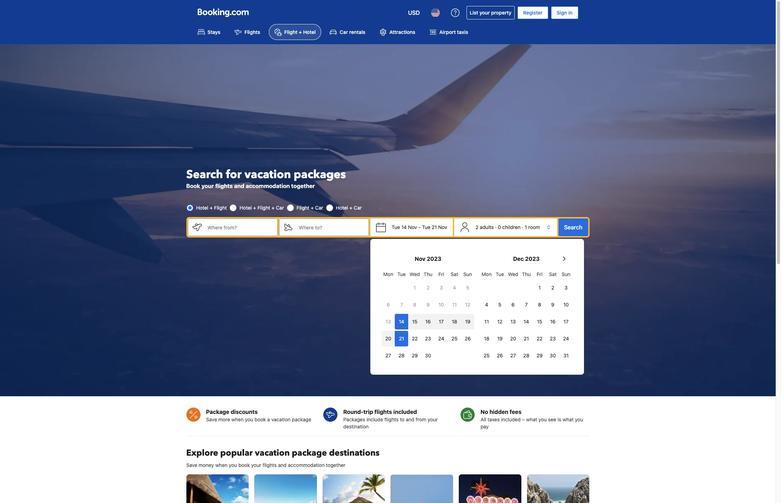 Task type: describe. For each thing, give the bounding box(es) containing it.
included inside no hidden fees all taxes included – what you see is what you pay
[[501, 417, 521, 423]]

usd
[[408, 10, 420, 16]]

sun for nov 2023
[[463, 271, 472, 277]]

fees
[[510, 409, 522, 416]]

nov 2023
[[415, 256, 441, 262]]

in
[[569, 10, 573, 16]]

flight + hotel
[[284, 29, 316, 35]]

25 Nov 2023 checkbox
[[448, 331, 461, 347]]

30 for 30 dec 2023 checkbox
[[550, 353, 556, 359]]

15 for 15 dec 2023 checkbox
[[537, 319, 542, 325]]

sun for dec 2023
[[562, 271, 571, 277]]

flights link
[[229, 24, 266, 40]]

1 Dec 2023 checkbox
[[533, 280, 546, 296]]

9 for 9 dec 2023 checkbox
[[551, 302, 555, 308]]

discounts
[[231, 409, 258, 416]]

search for vacation packages book your flights and accommodation together
[[186, 167, 346, 189]]

dec
[[513, 256, 524, 262]]

airport
[[439, 29, 456, 35]]

3 Nov 2023 checkbox
[[435, 280, 448, 296]]

hotel for hotel + flight + car
[[240, 205, 252, 211]]

1 for nov 2023
[[414, 285, 416, 291]]

book inside explore popular vacation package destinations save money when you book your flights and accommodation together
[[238, 463, 250, 469]]

+ for hotel + flight + car
[[253, 205, 256, 211]]

search for search for vacation packages book your flights and accommodation together
[[186, 167, 223, 183]]

18 for 18 checkbox
[[484, 336, 489, 342]]

19 Dec 2023 checkbox
[[493, 331, 507, 347]]

6 for the 6 nov 2023 checkbox
[[387, 302, 390, 308]]

list
[[470, 10, 478, 16]]

19 cell
[[461, 313, 474, 330]]

together inside search for vacation packages book your flights and accommodation together
[[291, 183, 315, 189]]

4 Nov 2023 checkbox
[[448, 280, 461, 296]]

Where from? field
[[202, 219, 278, 236]]

tue up 7 nov 2023 checkbox
[[397, 271, 406, 277]]

20 for 20 option
[[510, 336, 516, 342]]

22 Nov 2023 checkbox
[[408, 331, 422, 347]]

mon for dec
[[482, 271, 492, 277]]

vacation for package
[[255, 448, 290, 459]]

2 for dec 2023
[[552, 285, 554, 291]]

accommodation inside search for vacation packages book your flights and accommodation together
[[246, 183, 290, 189]]

taxes
[[488, 417, 500, 423]]

6 for "6" checkbox
[[512, 302, 515, 308]]

thu for nov
[[424, 271, 433, 277]]

airport taxis link
[[424, 24, 474, 40]]

register
[[523, 10, 543, 16]]

attractions
[[389, 29, 415, 35]]

30 Dec 2023 checkbox
[[546, 348, 560, 364]]

21 cell
[[395, 330, 408, 347]]

2 · from the left
[[522, 224, 523, 230]]

a
[[267, 417, 270, 423]]

17 cell
[[435, 313, 448, 330]]

packages
[[343, 417, 365, 423]]

save inside explore popular vacation package destinations save money when you book your flights and accommodation together
[[186, 463, 197, 469]]

1 horizontal spatial 21
[[432, 224, 437, 230]]

and inside search for vacation packages book your flights and accommodation together
[[234, 183, 244, 189]]

book
[[186, 183, 200, 189]]

2 adults · 0 children · 1 room
[[476, 224, 540, 230]]

hotel + flight
[[196, 205, 227, 211]]

8 Dec 2023 checkbox
[[533, 297, 546, 313]]

8 for "8" checkbox
[[413, 302, 416, 308]]

packages
[[294, 167, 346, 183]]

accommodation inside explore popular vacation package destinations save money when you book your flights and accommodation together
[[288, 463, 325, 469]]

destination
[[343, 424, 369, 430]]

2 for nov 2023
[[427, 285, 430, 291]]

13 for 13 nov 2023 option at the bottom of page
[[386, 319, 391, 325]]

explore popular vacation package destinations save money when you book your flights and accommodation together
[[186, 448, 380, 469]]

12 for 12 option
[[497, 319, 503, 325]]

airport taxis
[[439, 29, 468, 35]]

1 horizontal spatial 1
[[525, 224, 527, 230]]

4 for 4 "checkbox"
[[453, 285, 456, 291]]

hotel + car
[[336, 205, 362, 211]]

5 Dec 2023 checkbox
[[493, 297, 507, 313]]

attractions link
[[374, 24, 421, 40]]

26 for the 26 checkbox
[[497, 353, 503, 359]]

you inside explore popular vacation package destinations save money when you book your flights and accommodation together
[[229, 463, 237, 469]]

adults
[[480, 224, 494, 230]]

sign in
[[557, 10, 573, 16]]

together inside explore popular vacation package destinations save money when you book your flights and accommodation together
[[326, 463, 346, 469]]

24 for 24 nov 2023 checkbox
[[438, 336, 444, 342]]

15 Nov 2023 checkbox
[[408, 314, 422, 330]]

20 cell
[[382, 330, 395, 347]]

15 cell
[[408, 313, 422, 330]]

car rentals link
[[324, 24, 371, 40]]

14 left -
[[401, 224, 407, 230]]

popular
[[220, 448, 253, 459]]

flights
[[245, 29, 260, 35]]

rentals
[[349, 29, 365, 35]]

+ for flight + hotel
[[299, 29, 302, 35]]

when inside package discounts save more when you book a vacation package
[[231, 417, 244, 423]]

list your property
[[470, 10, 512, 16]]

1 · from the left
[[495, 224, 497, 230]]

usd button
[[404, 4, 424, 21]]

17 for 17 nov 2023 option
[[439, 319, 444, 325]]

1 Nov 2023 checkbox
[[408, 280, 422, 296]]

0
[[498, 224, 501, 230]]

28 Dec 2023 checkbox
[[520, 348, 533, 364]]

and inside round-trip flights included packages include flights to and from your destination
[[406, 417, 414, 423]]

23 for 23 option
[[550, 336, 556, 342]]

17 Nov 2023 checkbox
[[435, 314, 448, 330]]

search for search
[[564, 224, 583, 231]]

20 Nov 2023 checkbox
[[382, 331, 395, 347]]

see
[[548, 417, 556, 423]]

sat for nov 2023
[[451, 271, 458, 277]]

23 Dec 2023 checkbox
[[546, 331, 560, 347]]

list your property link
[[467, 6, 515, 19]]

search button
[[559, 219, 588, 236]]

sat for dec 2023
[[549, 271, 557, 277]]

17 for 17 dec 2023 checkbox
[[564, 319, 569, 325]]

30 for 30 checkbox
[[425, 353, 431, 359]]

5 Nov 2023 checkbox
[[461, 280, 474, 296]]

21 Nov 2023 checkbox
[[395, 331, 408, 347]]

thu for dec
[[522, 271, 531, 277]]

fri for dec 2023
[[537, 271, 543, 277]]

27 for 27 dec 2023 option
[[510, 353, 516, 359]]

9 Nov 2023 checkbox
[[422, 297, 435, 313]]

23 Nov 2023 checkbox
[[422, 331, 435, 347]]

hotel + flight + car
[[240, 205, 284, 211]]

tue right -
[[422, 224, 430, 230]]

28 for 28 nov 2023 'option'
[[399, 353, 405, 359]]

19 for 19 checkbox
[[497, 336, 503, 342]]

11 Dec 2023 checkbox
[[480, 314, 493, 330]]

all
[[481, 417, 486, 423]]

23 for 23 nov 2023 option
[[425, 336, 431, 342]]

13 Nov 2023 checkbox
[[382, 314, 395, 330]]

10 Dec 2023 checkbox
[[560, 297, 573, 313]]

1 22 from the left
[[412, 336, 418, 342]]

16 Dec 2023 checkbox
[[546, 314, 560, 330]]

29 for 29 dec 2023 checkbox
[[537, 353, 543, 359]]

to
[[400, 417, 405, 423]]

your inside "link"
[[480, 10, 490, 16]]

2023 for dec 2023
[[525, 256, 540, 262]]

no
[[481, 409, 488, 416]]

19 Nov 2023 checkbox
[[461, 314, 474, 330]]

wed for nov 2023
[[410, 271, 420, 277]]

7 Dec 2023 checkbox
[[520, 297, 533, 313]]

round-trip flights included packages include flights to and from your destination
[[343, 409, 438, 430]]

18 Nov 2023 checkbox
[[448, 314, 461, 330]]

round-
[[343, 409, 364, 416]]

+ for hotel + car
[[349, 205, 353, 211]]

8 for 8 dec 2023 checkbox
[[538, 302, 541, 308]]

property
[[491, 10, 512, 16]]

vacation inside package discounts save more when you book a vacation package
[[271, 417, 291, 423]]

explore
[[186, 448, 218, 459]]

28 for '28 dec 2023' option
[[523, 353, 530, 359]]

2 Dec 2023 checkbox
[[546, 280, 560, 296]]

19 for 19 option in the right of the page
[[465, 319, 471, 325]]

13 Dec 2023 checkbox
[[507, 314, 520, 330]]

flight + car
[[297, 205, 323, 211]]

0 horizontal spatial 5
[[466, 285, 469, 291]]

nov left -
[[408, 224, 417, 230]]



Task type: locate. For each thing, give the bounding box(es) containing it.
vacation inside search for vacation packages book your flights and accommodation together
[[244, 167, 291, 183]]

search inside search for vacation packages book your flights and accommodation together
[[186, 167, 223, 183]]

is
[[558, 417, 561, 423]]

Where to? field
[[293, 219, 369, 236]]

1 30 from the left
[[425, 353, 431, 359]]

when right money
[[215, 463, 228, 469]]

2 thu from the left
[[522, 271, 531, 277]]

24 inside checkbox
[[438, 336, 444, 342]]

nov up the 1 checkbox
[[415, 256, 426, 262]]

1 vertical spatial 18
[[484, 336, 489, 342]]

1 inside checkbox
[[414, 285, 416, 291]]

together down packages
[[291, 183, 315, 189]]

14 Nov 2023 checkbox
[[395, 314, 408, 330]]

car rentals
[[340, 29, 365, 35]]

0 horizontal spatial 24
[[438, 336, 444, 342]]

stays link
[[192, 24, 226, 40]]

thu up 2 option
[[424, 271, 433, 277]]

vacation up hotel + flight + car
[[244, 167, 291, 183]]

15 left the 16 dec 2023 checkbox
[[537, 319, 542, 325]]

6 left 7 nov 2023 checkbox
[[387, 302, 390, 308]]

2 20 from the left
[[510, 336, 516, 342]]

room
[[528, 224, 540, 230]]

0 vertical spatial 26
[[465, 336, 471, 342]]

what
[[526, 417, 537, 423], [563, 417, 574, 423]]

28 right 27 nov 2023 option
[[399, 353, 405, 359]]

2
[[476, 224, 479, 230], [427, 285, 430, 291], [552, 285, 554, 291]]

2 9 from the left
[[551, 302, 555, 308]]

30 right 29 dec 2023 checkbox
[[550, 353, 556, 359]]

8 Nov 2023 checkbox
[[408, 297, 422, 313]]

sign
[[557, 10, 567, 16]]

20 Dec 2023 checkbox
[[507, 331, 520, 347]]

14 left 15 nov 2023 option
[[399, 319, 404, 325]]

1 vertical spatial book
[[238, 463, 250, 469]]

14 inside "checkbox"
[[399, 319, 404, 325]]

19 inside 19 checkbox
[[497, 336, 503, 342]]

6 Nov 2023 checkbox
[[382, 297, 395, 313]]

27 for 27 nov 2023 option
[[386, 353, 391, 359]]

1 horizontal spatial ·
[[522, 224, 523, 230]]

taxis
[[457, 29, 468, 35]]

2 7 from the left
[[525, 302, 528, 308]]

fri up 1 dec 2023 option on the bottom right
[[537, 271, 543, 277]]

–
[[522, 417, 525, 423]]

1 horizontal spatial 25
[[484, 353, 490, 359]]

mon up the 6 nov 2023 checkbox
[[383, 271, 393, 277]]

1 27 from the left
[[386, 353, 391, 359]]

1 horizontal spatial save
[[206, 417, 217, 423]]

0 horizontal spatial together
[[291, 183, 315, 189]]

19 inside 19 option
[[465, 319, 471, 325]]

16 Nov 2023 checkbox
[[422, 314, 435, 330]]

fri up 3 nov 2023 option
[[438, 271, 444, 277]]

1 29 from the left
[[412, 353, 418, 359]]

14 for 14 dec 2023 checkbox
[[524, 319, 529, 325]]

9 right 8 dec 2023 checkbox
[[551, 302, 555, 308]]

18 for 18 nov 2023 checkbox
[[452, 319, 457, 325]]

28 inside 'option'
[[399, 353, 405, 359]]

0 horizontal spatial 18
[[452, 319, 457, 325]]

hotel for hotel + car
[[336, 205, 348, 211]]

3
[[440, 285, 443, 291], [565, 285, 568, 291]]

your right list
[[480, 10, 490, 16]]

27 right the 26 checkbox
[[510, 353, 516, 359]]

1 16 from the left
[[425, 319, 431, 325]]

7 for 7 dec 2023 option
[[525, 302, 528, 308]]

2 10 from the left
[[564, 302, 569, 308]]

18 inside checkbox
[[452, 319, 457, 325]]

29 right '28 dec 2023' option
[[537, 353, 543, 359]]

0 horizontal spatial 27
[[386, 353, 391, 359]]

7 left "8" checkbox
[[400, 302, 403, 308]]

0 horizontal spatial 23
[[425, 336, 431, 342]]

hotel inside the flight + hotel link
[[303, 29, 316, 35]]

26 right 25 option at the bottom right
[[465, 336, 471, 342]]

0 horizontal spatial 30
[[425, 353, 431, 359]]

10 left the '11 nov 2023' "option"
[[439, 302, 444, 308]]

2 8 from the left
[[538, 302, 541, 308]]

1 horizontal spatial 29
[[537, 353, 543, 359]]

2 16 from the left
[[550, 319, 556, 325]]

0 horizontal spatial save
[[186, 463, 197, 469]]

2 right 1 dec 2023 option on the bottom right
[[552, 285, 554, 291]]

package inside package discounts save more when you book a vacation package
[[292, 417, 311, 423]]

2 package from the top
[[292, 448, 327, 459]]

25 right 24 nov 2023 checkbox
[[452, 336, 458, 342]]

1 6 from the left
[[387, 302, 390, 308]]

29 for 29 option
[[412, 353, 418, 359]]

nov
[[408, 224, 417, 230], [438, 224, 447, 230], [415, 256, 426, 262]]

4 right 3 nov 2023 option
[[453, 285, 456, 291]]

wed up the 1 checkbox
[[410, 271, 420, 277]]

27 Dec 2023 checkbox
[[507, 348, 520, 364]]

3 left 4 "checkbox"
[[440, 285, 443, 291]]

when down "discounts"
[[231, 417, 244, 423]]

mon up 4 option
[[482, 271, 492, 277]]

26 Nov 2023 checkbox
[[461, 331, 474, 347]]

14 right 13 checkbox at the bottom of page
[[524, 319, 529, 325]]

1 vertical spatial 12
[[497, 319, 503, 325]]

you inside package discounts save more when you book a vacation package
[[245, 417, 253, 423]]

14 inside checkbox
[[524, 319, 529, 325]]

18 right 17 nov 2023 option
[[452, 319, 457, 325]]

1 horizontal spatial 2
[[476, 224, 479, 230]]

12
[[465, 302, 470, 308], [497, 319, 503, 325]]

1 horizontal spatial 30
[[550, 353, 556, 359]]

21 inside 'option'
[[524, 336, 529, 342]]

29 right 28 nov 2023 'option'
[[412, 353, 418, 359]]

include
[[367, 417, 383, 423]]

29 inside option
[[412, 353, 418, 359]]

book inside package discounts save more when you book a vacation package
[[255, 417, 266, 423]]

2 horizontal spatial 1
[[539, 285, 541, 291]]

18 left 19 checkbox
[[484, 336, 489, 342]]

1 vertical spatial 25
[[484, 353, 490, 359]]

30
[[425, 353, 431, 359], [550, 353, 556, 359]]

20 inside option
[[510, 336, 516, 342]]

1 vertical spatial when
[[215, 463, 228, 469]]

22
[[412, 336, 418, 342], [537, 336, 543, 342]]

when inside explore popular vacation package destinations save money when you book your flights and accommodation together
[[215, 463, 228, 469]]

18 cell
[[448, 313, 461, 330]]

0 vertical spatial search
[[186, 167, 223, 183]]

for
[[226, 167, 242, 183]]

1 horizontal spatial 6
[[512, 302, 515, 308]]

15 for 15 nov 2023 option
[[412, 319, 418, 325]]

18 inside checkbox
[[484, 336, 489, 342]]

1 left 2 option
[[414, 285, 416, 291]]

0 vertical spatial vacation
[[244, 167, 291, 183]]

mon for nov
[[383, 271, 393, 277]]

3 right 2 dec 2023 "option"
[[565, 285, 568, 291]]

11 for 11 'checkbox'
[[485, 319, 489, 325]]

1 vertical spatial included
[[501, 417, 521, 423]]

1 horizontal spatial 5
[[499, 302, 502, 308]]

+ for flight + car
[[311, 205, 314, 211]]

0 vertical spatial save
[[206, 417, 217, 423]]

30 inside 30 checkbox
[[425, 353, 431, 359]]

7 inside option
[[525, 302, 528, 308]]

dec 2023
[[513, 256, 540, 262]]

1 horizontal spatial 24
[[563, 336, 569, 342]]

package
[[206, 409, 229, 416]]

flights
[[215, 183, 233, 189], [375, 409, 392, 416], [385, 417, 399, 423], [263, 463, 277, 469]]

11 left 12 option
[[485, 319, 489, 325]]

search
[[186, 167, 223, 183], [564, 224, 583, 231]]

your right from
[[428, 417, 438, 423]]

5
[[466, 285, 469, 291], [499, 302, 502, 308]]

5 left "6" checkbox
[[499, 302, 502, 308]]

vacation inside explore popular vacation package destinations save money when you book your flights and accommodation together
[[255, 448, 290, 459]]

1 vertical spatial together
[[326, 463, 346, 469]]

10 inside checkbox
[[439, 302, 444, 308]]

wed for dec 2023
[[508, 271, 518, 277]]

1 horizontal spatial 15
[[537, 319, 542, 325]]

4 for 4 option
[[485, 302, 488, 308]]

save
[[206, 417, 217, 423], [186, 463, 197, 469]]

17 Dec 2023 checkbox
[[560, 314, 573, 330]]

3 for nov 2023
[[440, 285, 443, 291]]

12 right the '11 nov 2023' "option"
[[465, 302, 470, 308]]

7 for 7 nov 2023 checkbox
[[400, 302, 403, 308]]

wed
[[410, 271, 420, 277], [508, 271, 518, 277]]

10 inside option
[[564, 302, 569, 308]]

29 Dec 2023 checkbox
[[533, 348, 546, 364]]

1 left 2 dec 2023 "option"
[[539, 285, 541, 291]]

28 inside option
[[523, 353, 530, 359]]

13 left 14 nov 2023 "checkbox"
[[386, 319, 391, 325]]

22 left 23 option
[[537, 336, 543, 342]]

trip
[[364, 409, 373, 416]]

· left 0
[[495, 224, 497, 230]]

2 27 from the left
[[510, 353, 516, 359]]

7 Nov 2023 checkbox
[[395, 297, 408, 313]]

30 inside 30 dec 2023 checkbox
[[550, 353, 556, 359]]

0 horizontal spatial when
[[215, 463, 228, 469]]

flights inside search for vacation packages book your flights and accommodation together
[[215, 183, 233, 189]]

you down "popular"
[[229, 463, 237, 469]]

1 horizontal spatial 4
[[485, 302, 488, 308]]

1 24 from the left
[[438, 336, 444, 342]]

10 for 10 nov 2023 checkbox
[[439, 302, 444, 308]]

1 fri from the left
[[438, 271, 444, 277]]

1 horizontal spatial 3
[[565, 285, 568, 291]]

16 cell
[[422, 313, 435, 330]]

11 inside 'checkbox'
[[485, 319, 489, 325]]

car
[[340, 29, 348, 35], [276, 205, 284, 211], [315, 205, 323, 211], [354, 205, 362, 211]]

vacation right the a
[[271, 417, 291, 423]]

3 for dec 2023
[[565, 285, 568, 291]]

1 thu from the left
[[424, 271, 433, 277]]

15 inside checkbox
[[537, 319, 542, 325]]

17 inside option
[[439, 319, 444, 325]]

10
[[439, 302, 444, 308], [564, 302, 569, 308]]

0 horizontal spatial included
[[393, 409, 417, 416]]

0 horizontal spatial 15
[[412, 319, 418, 325]]

17 right the 16 dec 2023 checkbox
[[564, 319, 569, 325]]

4
[[453, 285, 456, 291], [485, 302, 488, 308]]

0 horizontal spatial 8
[[413, 302, 416, 308]]

wed down dec
[[508, 271, 518, 277]]

2 right the 1 checkbox
[[427, 285, 430, 291]]

20 inside checkbox
[[385, 336, 391, 342]]

0 horizontal spatial 20
[[385, 336, 391, 342]]

21 inside checkbox
[[399, 336, 404, 342]]

1 10 from the left
[[439, 302, 444, 308]]

2 wed from the left
[[508, 271, 518, 277]]

19
[[465, 319, 471, 325], [497, 336, 503, 342]]

16 right 15 nov 2023 option
[[425, 319, 431, 325]]

20 left 21 checkbox
[[385, 336, 391, 342]]

25 for 25 option
[[484, 353, 490, 359]]

1 horizontal spatial book
[[255, 417, 266, 423]]

2 vertical spatial and
[[278, 463, 287, 469]]

2 inside "option"
[[552, 285, 554, 291]]

1 wed from the left
[[410, 271, 420, 277]]

save inside package discounts save more when you book a vacation package
[[206, 417, 217, 423]]

destinations
[[329, 448, 380, 459]]

10 for 10 dec 2023 option
[[564, 302, 569, 308]]

21 for 21 checkbox
[[399, 336, 404, 342]]

0 horizontal spatial 9
[[427, 302, 430, 308]]

24 right 23 nov 2023 option
[[438, 336, 444, 342]]

27 Nov 2023 checkbox
[[382, 348, 395, 364]]

10 right 9 dec 2023 checkbox
[[564, 302, 569, 308]]

4 Dec 2023 checkbox
[[480, 297, 493, 313]]

your inside search for vacation packages book your flights and accommodation together
[[202, 183, 214, 189]]

sun
[[463, 271, 472, 277], [562, 271, 571, 277]]

1 mon from the left
[[383, 271, 393, 277]]

12 for 12 nov 2023 option
[[465, 302, 470, 308]]

19 right 18 checkbox
[[497, 336, 503, 342]]

you right is
[[575, 417, 583, 423]]

0 horizontal spatial 25
[[452, 336, 458, 342]]

2 horizontal spatial 2
[[552, 285, 554, 291]]

28 Nov 2023 checkbox
[[395, 348, 408, 364]]

2 inside option
[[427, 285, 430, 291]]

1 sun from the left
[[463, 271, 472, 277]]

27 inside option
[[386, 353, 391, 359]]

23 inside option
[[550, 336, 556, 342]]

2 vertical spatial vacation
[[255, 448, 290, 459]]

together down "destinations"
[[326, 463, 346, 469]]

no hidden fees all taxes included – what you see is what you pay
[[481, 409, 583, 430]]

28
[[399, 353, 405, 359], [523, 353, 530, 359]]

0 vertical spatial package
[[292, 417, 311, 423]]

31 Dec 2023 checkbox
[[560, 348, 573, 364]]

included up to at the right of page
[[393, 409, 417, 416]]

save left money
[[186, 463, 197, 469]]

15 inside option
[[412, 319, 418, 325]]

1 horizontal spatial and
[[278, 463, 287, 469]]

1 horizontal spatial 28
[[523, 353, 530, 359]]

2 30 from the left
[[550, 353, 556, 359]]

1 horizontal spatial fri
[[537, 271, 543, 277]]

21 for 21 'option'
[[524, 336, 529, 342]]

18
[[452, 319, 457, 325], [484, 336, 489, 342]]

28 right 27 dec 2023 option
[[523, 353, 530, 359]]

2 what from the left
[[563, 417, 574, 423]]

0 horizontal spatial 21
[[399, 336, 404, 342]]

24 inside option
[[563, 336, 569, 342]]

6 Dec 2023 checkbox
[[507, 297, 520, 313]]

tue up 5 checkbox
[[496, 271, 504, 277]]

25 Dec 2023 checkbox
[[480, 348, 493, 364]]

2 23 from the left
[[550, 336, 556, 342]]

2 3 from the left
[[565, 285, 568, 291]]

sign in link
[[551, 6, 578, 19]]

children
[[502, 224, 521, 230]]

2023 up 2 option
[[427, 256, 441, 262]]

21 right 20 option
[[524, 336, 529, 342]]

2023 for nov 2023
[[427, 256, 441, 262]]

1 horizontal spatial search
[[564, 224, 583, 231]]

· right children
[[522, 224, 523, 230]]

13 inside option
[[386, 319, 391, 325]]

1 7 from the left
[[400, 302, 403, 308]]

tue 14 nov - tue 21 nov
[[392, 224, 447, 230]]

1 vertical spatial 4
[[485, 302, 488, 308]]

6
[[387, 302, 390, 308], [512, 302, 515, 308]]

0 horizontal spatial 12
[[465, 302, 470, 308]]

1 inside 1 dec 2023 option
[[539, 285, 541, 291]]

nov right -
[[438, 224, 447, 230]]

5 right 4 "checkbox"
[[466, 285, 469, 291]]

2 13 from the left
[[511, 319, 516, 325]]

your down "popular"
[[251, 463, 261, 469]]

hotel for hotel + flight
[[196, 205, 208, 211]]

14 cell
[[395, 313, 408, 330]]

your right book
[[202, 183, 214, 189]]

sat up 2 dec 2023 "option"
[[549, 271, 557, 277]]

1 20 from the left
[[385, 336, 391, 342]]

your inside explore popular vacation package destinations save money when you book your flights and accommodation together
[[251, 463, 261, 469]]

13 left 14 dec 2023 checkbox
[[511, 319, 516, 325]]

booking.com online hotel reservations image
[[198, 8, 249, 17]]

1 vertical spatial and
[[406, 417, 414, 423]]

vacation for packages
[[244, 167, 291, 183]]

hidden
[[490, 409, 509, 416]]

grid for dec
[[480, 267, 573, 364]]

9 left 10 nov 2023 checkbox
[[427, 302, 430, 308]]

and inside explore popular vacation package destinations save money when you book your flights and accommodation together
[[278, 463, 287, 469]]

21 right 20 nov 2023 checkbox
[[399, 336, 404, 342]]

stays
[[208, 29, 220, 35]]

3 inside 'checkbox'
[[565, 285, 568, 291]]

included down fees in the bottom of the page
[[501, 417, 521, 423]]

1 package from the top
[[292, 417, 311, 423]]

1 horizontal spatial 9
[[551, 302, 555, 308]]

1 horizontal spatial 11
[[485, 319, 489, 325]]

9 Dec 2023 checkbox
[[546, 297, 560, 313]]

1 17 from the left
[[439, 319, 444, 325]]

1 what from the left
[[526, 417, 537, 423]]

1 23 from the left
[[425, 336, 431, 342]]

17
[[439, 319, 444, 325], [564, 319, 569, 325]]

0 horizontal spatial what
[[526, 417, 537, 423]]

16 for 16 checkbox
[[425, 319, 431, 325]]

11 for the '11 nov 2023' "option"
[[452, 302, 457, 308]]

1 8 from the left
[[413, 302, 416, 308]]

2023
[[427, 256, 441, 262], [525, 256, 540, 262]]

vacation
[[244, 167, 291, 183], [271, 417, 291, 423], [255, 448, 290, 459]]

2 horizontal spatial and
[[406, 417, 414, 423]]

16 for the 16 dec 2023 checkbox
[[550, 319, 556, 325]]

26 for '26' checkbox at right
[[465, 336, 471, 342]]

-
[[419, 224, 421, 230]]

12 Nov 2023 checkbox
[[461, 297, 474, 313]]

1 horizontal spatial wed
[[508, 271, 518, 277]]

1 vertical spatial vacation
[[271, 417, 291, 423]]

11 inside "option"
[[452, 302, 457, 308]]

1 9 from the left
[[427, 302, 430, 308]]

1 horizontal spatial 10
[[564, 302, 569, 308]]

0 horizontal spatial 26
[[465, 336, 471, 342]]

24 Dec 2023 checkbox
[[560, 331, 573, 347]]

14 for 14 nov 2023 "checkbox"
[[399, 319, 404, 325]]

2 2023 from the left
[[525, 256, 540, 262]]

0 horizontal spatial ·
[[495, 224, 497, 230]]

20 for 20 nov 2023 checkbox
[[385, 336, 391, 342]]

2 17 from the left
[[564, 319, 569, 325]]

0 horizontal spatial 10
[[439, 302, 444, 308]]

sun up 5 checkbox
[[463, 271, 472, 277]]

1 13 from the left
[[386, 319, 391, 325]]

13
[[386, 319, 391, 325], [511, 319, 516, 325]]

0 horizontal spatial sat
[[451, 271, 458, 277]]

thu
[[424, 271, 433, 277], [522, 271, 531, 277]]

30 Nov 2023 checkbox
[[422, 348, 435, 364]]

sat
[[451, 271, 458, 277], [549, 271, 557, 277]]

2 15 from the left
[[537, 319, 542, 325]]

what right –
[[526, 417, 537, 423]]

package discounts save more when you book a vacation package
[[206, 409, 311, 423]]

2 22 from the left
[[537, 336, 543, 342]]

13 for 13 checkbox at the bottom of page
[[511, 319, 516, 325]]

flight + hotel link
[[269, 24, 321, 40]]

1 horizontal spatial 12
[[497, 319, 503, 325]]

21 Dec 2023 checkbox
[[520, 331, 533, 347]]

vacation down the a
[[255, 448, 290, 459]]

1 horizontal spatial sat
[[549, 271, 557, 277]]

1 horizontal spatial what
[[563, 417, 574, 423]]

0 vertical spatial 5
[[466, 285, 469, 291]]

1 horizontal spatial 20
[[510, 336, 516, 342]]

book
[[255, 417, 266, 423], [238, 463, 250, 469]]

0 horizontal spatial mon
[[383, 271, 393, 277]]

0 horizontal spatial 6
[[387, 302, 390, 308]]

1 horizontal spatial when
[[231, 417, 244, 423]]

0 horizontal spatial book
[[238, 463, 250, 469]]

money
[[199, 463, 214, 469]]

grid for nov
[[382, 267, 474, 364]]

1 horizontal spatial together
[[326, 463, 346, 469]]

2 24 from the left
[[563, 336, 569, 342]]

2 sat from the left
[[549, 271, 557, 277]]

10 Nov 2023 checkbox
[[435, 297, 448, 313]]

31
[[564, 353, 569, 359]]

1 vertical spatial 11
[[485, 319, 489, 325]]

book down "popular"
[[238, 463, 250, 469]]

0 vertical spatial 19
[[465, 319, 471, 325]]

1 2023 from the left
[[427, 256, 441, 262]]

19 right 18 nov 2023 checkbox
[[465, 319, 471, 325]]

grid
[[382, 267, 474, 364], [480, 267, 573, 364]]

7 right "6" checkbox
[[525, 302, 528, 308]]

0 horizontal spatial wed
[[410, 271, 420, 277]]

flights inside explore popular vacation package destinations save money when you book your flights and accommodation together
[[263, 463, 277, 469]]

your
[[480, 10, 490, 16], [202, 183, 214, 189], [428, 417, 438, 423], [251, 463, 261, 469]]

13 inside checkbox
[[511, 319, 516, 325]]

2 mon from the left
[[482, 271, 492, 277]]

7
[[400, 302, 403, 308], [525, 302, 528, 308]]

0 vertical spatial accommodation
[[246, 183, 290, 189]]

15 left 16 checkbox
[[412, 319, 418, 325]]

included inside round-trip flights included packages include flights to and from your destination
[[393, 409, 417, 416]]

17 left 18 nov 2023 checkbox
[[439, 319, 444, 325]]

0 horizontal spatial 19
[[465, 319, 471, 325]]

2 29 from the left
[[537, 353, 543, 359]]

2 sun from the left
[[562, 271, 571, 277]]

26 inside checkbox
[[497, 353, 503, 359]]

30 right 29 option
[[425, 353, 431, 359]]

22 left 23 nov 2023 option
[[412, 336, 418, 342]]

search inside button
[[564, 224, 583, 231]]

your inside round-trip flights included packages include flights to and from your destination
[[428, 417, 438, 423]]

0 horizontal spatial and
[[234, 183, 244, 189]]

26 inside checkbox
[[465, 336, 471, 342]]

0 horizontal spatial search
[[186, 167, 223, 183]]

26 right 25 option
[[497, 353, 503, 359]]

0 vertical spatial and
[[234, 183, 244, 189]]

package inside explore popular vacation package destinations save money when you book your flights and accommodation together
[[292, 448, 327, 459]]

27 left 28 nov 2023 'option'
[[386, 353, 391, 359]]

and
[[234, 183, 244, 189], [406, 417, 414, 423], [278, 463, 287, 469]]

1 sat from the left
[[451, 271, 458, 277]]

29 inside checkbox
[[537, 353, 543, 359]]

1 for dec 2023
[[539, 285, 541, 291]]

11 right 10 nov 2023 checkbox
[[452, 302, 457, 308]]

2023 right dec
[[525, 256, 540, 262]]

21
[[432, 224, 437, 230], [399, 336, 404, 342], [524, 336, 529, 342]]

24 Nov 2023 checkbox
[[435, 331, 448, 347]]

0 horizontal spatial 28
[[399, 353, 405, 359]]

17 inside checkbox
[[564, 319, 569, 325]]

tue
[[392, 224, 400, 230], [422, 224, 430, 230], [397, 271, 406, 277], [496, 271, 504, 277]]

1 vertical spatial accommodation
[[288, 463, 325, 469]]

1 vertical spatial package
[[292, 448, 327, 459]]

24 for 24 option
[[563, 336, 569, 342]]

2 grid from the left
[[480, 267, 573, 364]]

1 horizontal spatial 16
[[550, 319, 556, 325]]

0 horizontal spatial 16
[[425, 319, 431, 325]]

12 right 11 'checkbox'
[[497, 319, 503, 325]]

29 Nov 2023 checkbox
[[408, 348, 422, 364]]

12 Dec 2023 checkbox
[[493, 314, 507, 330]]

you down "discounts"
[[245, 417, 253, 423]]

4 inside "checkbox"
[[453, 285, 456, 291]]

accommodation
[[246, 183, 290, 189], [288, 463, 325, 469]]

package
[[292, 417, 311, 423], [292, 448, 327, 459]]

27 inside option
[[510, 353, 516, 359]]

1 horizontal spatial included
[[501, 417, 521, 423]]

mon
[[383, 271, 393, 277], [482, 271, 492, 277]]

1 horizontal spatial mon
[[482, 271, 492, 277]]

16 inside cell
[[425, 319, 431, 325]]

7 inside checkbox
[[400, 302, 403, 308]]

20 right 19 checkbox
[[510, 336, 516, 342]]

included
[[393, 409, 417, 416], [501, 417, 521, 423]]

0 horizontal spatial 3
[[440, 285, 443, 291]]

11 Nov 2023 checkbox
[[448, 297, 461, 313]]

3 Dec 2023 checkbox
[[560, 280, 573, 296]]

0 horizontal spatial 13
[[386, 319, 391, 325]]

2 6 from the left
[[512, 302, 515, 308]]

you left see
[[539, 417, 547, 423]]

14 Dec 2023 checkbox
[[520, 314, 533, 330]]

2 Nov 2023 checkbox
[[422, 280, 435, 296]]

22 Dec 2023 checkbox
[[533, 331, 546, 347]]

24 right 23 option
[[563, 336, 569, 342]]

23 inside option
[[425, 336, 431, 342]]

register link
[[518, 6, 548, 19]]

1 horizontal spatial 23
[[550, 336, 556, 342]]

you
[[245, 417, 253, 423], [539, 417, 547, 423], [575, 417, 583, 423], [229, 463, 237, 469]]

20
[[385, 336, 391, 342], [510, 336, 516, 342]]

fri for nov 2023
[[438, 271, 444, 277]]

book left the a
[[255, 417, 266, 423]]

8 left 9 checkbox
[[413, 302, 416, 308]]

25 for 25 option at the bottom right
[[452, 336, 458, 342]]

4 inside option
[[485, 302, 488, 308]]

1 horizontal spatial 13
[[511, 319, 516, 325]]

tue left -
[[392, 224, 400, 230]]

2 left adults
[[476, 224, 479, 230]]

1 horizontal spatial grid
[[480, 267, 573, 364]]

6 right 5 checkbox
[[512, 302, 515, 308]]

from
[[416, 417, 426, 423]]

1 horizontal spatial 2023
[[525, 256, 540, 262]]

2 28 from the left
[[523, 353, 530, 359]]

what right is
[[563, 417, 574, 423]]

21 right -
[[432, 224, 437, 230]]

1 vertical spatial 19
[[497, 336, 503, 342]]

1 15 from the left
[[412, 319, 418, 325]]

0 horizontal spatial sun
[[463, 271, 472, 277]]

24
[[438, 336, 444, 342], [563, 336, 569, 342]]

1 grid from the left
[[382, 267, 474, 364]]

pay
[[481, 424, 489, 430]]

·
[[495, 224, 497, 230], [522, 224, 523, 230]]

+ for hotel + flight
[[210, 205, 213, 211]]

sat up 4 "checkbox"
[[451, 271, 458, 277]]

11
[[452, 302, 457, 308], [485, 319, 489, 325]]

0 horizontal spatial thu
[[424, 271, 433, 277]]

hotel
[[303, 29, 316, 35], [196, 205, 208, 211], [240, 205, 252, 211], [336, 205, 348, 211]]

0 vertical spatial 11
[[452, 302, 457, 308]]

26 Dec 2023 checkbox
[[493, 348, 507, 364]]

9 for 9 checkbox
[[427, 302, 430, 308]]

1 horizontal spatial 27
[[510, 353, 516, 359]]

18 Dec 2023 checkbox
[[480, 331, 493, 347]]

3 inside option
[[440, 285, 443, 291]]

0 horizontal spatial 17
[[439, 319, 444, 325]]

0 horizontal spatial 22
[[412, 336, 418, 342]]

15 Dec 2023 checkbox
[[533, 314, 546, 330]]

1 28 from the left
[[399, 353, 405, 359]]

2 fri from the left
[[537, 271, 543, 277]]

more
[[218, 417, 230, 423]]

1 3 from the left
[[440, 285, 443, 291]]



Task type: vqa. For each thing, say whether or not it's contained in the screenshot.


